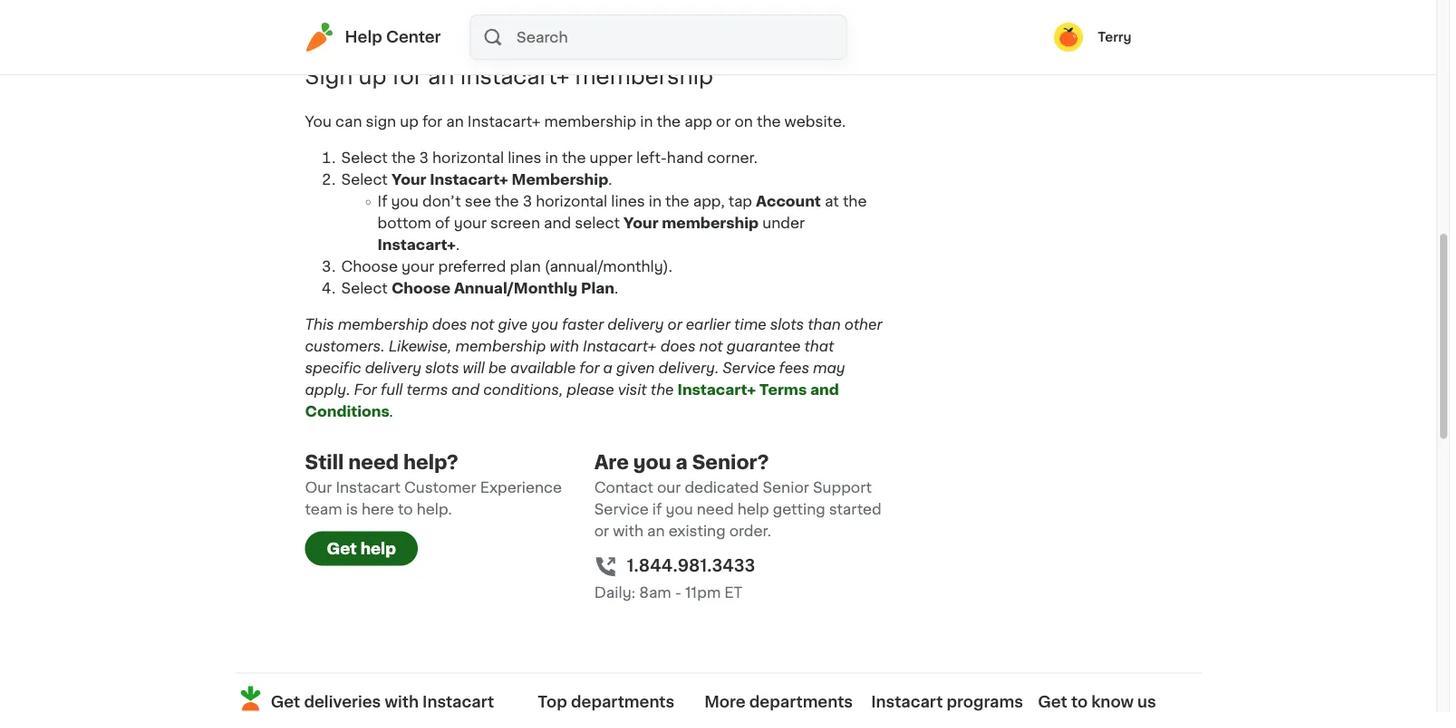 Task type: vqa. For each thing, say whether or not it's contained in the screenshot.
Albertsons
no



Task type: describe. For each thing, give the bounding box(es) containing it.
get for get deliveries with instacart
[[271, 695, 300, 711]]

still need help? our instacart customer experience team is here to help.
[[305, 454, 562, 518]]

terms
[[407, 384, 448, 398]]

if
[[653, 503, 662, 518]]

instacart image
[[305, 23, 334, 52]]

1 vertical spatial delivery
[[365, 362, 422, 376]]

see
[[465, 195, 491, 210]]

and inside instacart+ terms and conditions
[[811, 384, 840, 398]]

article.
[[554, 25, 604, 39]]

with for not
[[550, 340, 579, 355]]

2 horizontal spatial or
[[716, 115, 731, 130]]

instacart programs
[[872, 695, 1024, 711]]

membership down the search search box
[[575, 66, 714, 88]]

0 horizontal spatial center
[[386, 29, 441, 45]]

in for membership
[[640, 115, 653, 130]]

screen
[[491, 217, 540, 231]]

top departments
[[538, 695, 675, 711]]

1 vertical spatial horizontal
[[536, 195, 608, 210]]

0 vertical spatial does
[[432, 318, 467, 333]]

left-
[[637, 152, 667, 166]]

0 horizontal spatial not
[[471, 318, 495, 333]]

0 vertical spatial your
[[392, 173, 427, 188]]

earlier
[[686, 318, 731, 333]]

at
[[825, 195, 840, 210]]

1 vertical spatial choose
[[392, 282, 451, 297]]

get to know us
[[1039, 695, 1157, 711]]

for
[[354, 384, 377, 398]]

you
[[305, 115, 332, 130]]

0 horizontal spatial up
[[359, 66, 387, 88]]

account
[[756, 195, 821, 210]]

1 vertical spatial 3
[[523, 195, 532, 210]]

0 horizontal spatial lines
[[508, 152, 542, 166]]

you can sign up for an instacart+ membership in the app or on the website.
[[305, 115, 846, 130]]

0 vertical spatial a
[[381, 25, 390, 39]]

contact
[[595, 482, 654, 496]]

website.
[[785, 115, 846, 130]]

the inside this membership does not give you faster delivery or earlier time slots than other customers. likewise, membership with instacart+ does not guarantee that specific delivery slots will be available for a given delivery. service fees may apply. for full terms and conditions, please visit the
[[651, 384, 674, 398]]

0 horizontal spatial with
[[385, 695, 419, 711]]

this membership does not give you faster delivery or earlier time slots than other customers. likewise, membership with instacart+ does not guarantee that specific delivery slots will be available for a given delivery. service fees may apply. for full terms and conditions, please visit the
[[305, 318, 883, 398]]

1 vertical spatial slots
[[425, 362, 459, 376]]

dedicated
[[685, 482, 759, 496]]

1 horizontal spatial does
[[661, 340, 696, 355]]

other
[[845, 318, 883, 333]]

programs
[[947, 695, 1024, 711]]

a inside are you a senior? contact our dedicated senior support service if you need help getting started or with an existing order.
[[676, 454, 688, 473]]

you up bottom
[[391, 195, 419, 210]]

more departments
[[705, 695, 853, 711]]

with for senior?
[[613, 525, 644, 540]]

given
[[617, 362, 655, 376]]

customer
[[404, 482, 477, 496]]

time
[[735, 318, 767, 333]]

your membership under instacart+ .
[[378, 217, 805, 253]]

. down upper
[[609, 173, 613, 188]]

experience
[[480, 482, 562, 496]]

terry
[[1098, 31, 1132, 44]]

instacart+ inside instacart+ terms and conditions
[[678, 384, 756, 398]]

top
[[538, 695, 568, 711]]

get deliveries with instacart
[[271, 695, 494, 711]]

choose your preferred plan (annual/monthly). select choose annual/monthly plan .
[[341, 260, 673, 297]]

tap
[[729, 195, 753, 210]]

the left the app,
[[666, 195, 690, 210]]

purchase a gift card link
[[305, 25, 459, 39]]

senior?
[[693, 454, 770, 473]]

0 vertical spatial for
[[392, 66, 423, 88]]

may
[[813, 362, 846, 376]]

0 vertical spatial delivery
[[608, 318, 664, 333]]

membership up 'be'
[[456, 340, 546, 355]]

gift
[[393, 25, 420, 39]]

1 horizontal spatial help
[[462, 25, 497, 39]]

instacart inside still need help? our instacart customer experience team is here to help.
[[336, 482, 401, 496]]

sign up for an instacart+ membership
[[305, 66, 714, 88]]

service inside are you a senior? contact our dedicated senior support service if you need help getting started or with an existing order.
[[595, 503, 649, 518]]

and inside this membership does not give you faster delivery or earlier time slots than other customers. likewise, membership with instacart+ does not guarantee that specific delivery slots will be available for a given delivery. service fees may apply. for full terms and conditions, please visit the
[[452, 384, 480, 398]]

for inside this membership does not give you faster delivery or earlier time slots than other customers. likewise, membership with instacart+ does not guarantee that specific delivery slots will be available for a given delivery. service fees may apply. for full terms and conditions, please visit the
[[580, 362, 600, 376]]

daily: 8am - 11pm et
[[595, 587, 743, 601]]

the right the on on the top
[[757, 115, 781, 130]]

the down you can sign up for an instacart+ membership in the app or on the website.
[[562, 152, 586, 166]]

the down the sign on the left top
[[392, 152, 416, 166]]

select for select your instacart+ membership .
[[341, 173, 388, 188]]

specific
[[305, 362, 361, 376]]

our
[[305, 482, 332, 496]]

will
[[463, 362, 485, 376]]

get for get help
[[327, 542, 357, 557]]

sign
[[366, 115, 396, 130]]

existing
[[669, 525, 726, 540]]

membership up upper
[[545, 115, 637, 130]]

are
[[595, 454, 629, 473]]

or inside this membership does not give you faster delivery or earlier time slots than other customers. likewise, membership with instacart+ does not guarantee that specific delivery slots will be available for a given delivery. service fees may apply. for full terms and conditions, please visit the
[[668, 318, 683, 333]]

annual/monthly
[[454, 282, 578, 297]]

that
[[805, 340, 835, 355]]

instacart+ terms and conditions link
[[305, 384, 840, 420]]

instacart+ terms and conditions
[[305, 384, 840, 420]]

instacart+ membership
[[430, 173, 609, 188]]

0 horizontal spatial 3
[[419, 152, 429, 166]]

card
[[424, 25, 459, 39]]

1 horizontal spatial not
[[700, 340, 723, 355]]

or inside are you a senior? contact our dedicated senior support service if you need help getting started or with an existing order.
[[595, 525, 609, 540]]

1 horizontal spatial instacart
[[423, 695, 494, 711]]

visit
[[618, 384, 647, 398]]

still
[[305, 454, 344, 473]]

deliveries
[[304, 695, 381, 711]]

available
[[511, 362, 576, 376]]

don't
[[423, 195, 461, 210]]

you inside this membership does not give you faster delivery or earlier time slots than other customers. likewise, membership with instacart+ does not guarantee that specific delivery slots will be available for a given delivery. service fees may apply. for full terms and conditions, please visit the
[[532, 318, 559, 333]]

-
[[675, 587, 682, 601]]

more
[[705, 695, 746, 711]]

fees
[[780, 362, 810, 376]]

if you don't see the 3 horizontal lines in the app, tap account
[[378, 195, 821, 210]]

2 horizontal spatial instacart
[[872, 695, 943, 711]]

getting
[[773, 503, 826, 518]]

select inside the choose your preferred plan (annual/monthly). select choose annual/monthly plan .
[[341, 282, 388, 297]]

you right if
[[666, 503, 693, 518]]

your inside your membership under instacart+ .
[[624, 217, 659, 231]]

purchase a gift card help center article.
[[305, 25, 607, 39]]

our
[[657, 482, 681, 496]]

select your instacart+ membership .
[[341, 173, 613, 188]]

preferred
[[438, 260, 506, 275]]

here
[[362, 503, 394, 518]]

team
[[305, 503, 343, 518]]

1 vertical spatial in
[[546, 152, 558, 166]]



Task type: locate. For each thing, give the bounding box(es) containing it.
2 departments from the left
[[750, 695, 853, 711]]

2 vertical spatial select
[[341, 282, 388, 297]]

0 horizontal spatial help
[[361, 542, 396, 557]]

0 vertical spatial need
[[348, 454, 399, 473]]

horizontal
[[433, 152, 504, 166], [536, 195, 608, 210]]

app,
[[693, 195, 725, 210]]

help center link
[[305, 23, 441, 52]]

and left select
[[544, 217, 572, 231]]

under
[[763, 217, 805, 231]]

help right the card
[[462, 25, 497, 39]]

et
[[725, 587, 743, 601]]

give
[[498, 318, 528, 333]]

started
[[830, 503, 882, 518]]

Search search field
[[515, 15, 847, 59]]

a left 'gift'
[[381, 25, 390, 39]]

select up if
[[341, 173, 388, 188]]

1 vertical spatial an
[[446, 115, 464, 130]]

your down bottom
[[402, 260, 435, 275]]

2 vertical spatial an
[[648, 525, 665, 540]]

with down faster
[[550, 340, 579, 355]]

8am
[[639, 587, 672, 601]]

or left earlier
[[668, 318, 683, 333]]

2 select from the top
[[341, 173, 388, 188]]

0 vertical spatial your
[[454, 217, 487, 231]]

your down see
[[454, 217, 487, 231]]

0 horizontal spatial a
[[381, 25, 390, 39]]

an up select your instacart+ membership .
[[446, 115, 464, 130]]

get left the know
[[1039, 695, 1068, 711]]

. inside the choose your preferred plan (annual/monthly). select choose annual/monthly plan .
[[615, 282, 619, 297]]

select
[[341, 152, 388, 166], [341, 173, 388, 188], [341, 282, 388, 297]]

to right here
[[398, 503, 413, 518]]

the up screen
[[495, 195, 519, 210]]

1 horizontal spatial service
[[723, 362, 776, 376]]

your inside at the bottom of your screen and select
[[454, 217, 487, 231]]

choose
[[341, 260, 398, 275], [392, 282, 451, 297]]

3 down instacart+ membership
[[523, 195, 532, 210]]

not down earlier
[[700, 340, 723, 355]]

3 select from the top
[[341, 282, 388, 297]]

you up our
[[634, 454, 672, 473]]

1 vertical spatial your
[[402, 260, 435, 275]]

user avatar image
[[1055, 23, 1084, 52]]

delivery
[[608, 318, 664, 333], [365, 362, 422, 376]]

delivery up full
[[365, 362, 422, 376]]

1 vertical spatial with
[[613, 525, 644, 540]]

faster
[[562, 318, 604, 333]]

for up please
[[580, 362, 600, 376]]

corner.
[[707, 152, 758, 166]]

conditions,
[[484, 384, 563, 398]]

help?
[[404, 454, 459, 473]]

an down the card
[[428, 66, 455, 88]]

1 horizontal spatial center
[[500, 25, 550, 39]]

2 horizontal spatial with
[[613, 525, 644, 540]]

select for select the 3 horizontal lines in the upper left-hand corner.
[[341, 152, 388, 166]]

0 vertical spatial help
[[738, 503, 770, 518]]

2 vertical spatial for
[[580, 362, 600, 376]]

up right the sign on the left top
[[400, 115, 419, 130]]

an
[[428, 66, 455, 88], [446, 115, 464, 130], [648, 525, 665, 540]]

1 horizontal spatial to
[[1072, 695, 1088, 711]]

1 vertical spatial or
[[668, 318, 683, 333]]

need inside still need help? our instacart customer experience team is here to help.
[[348, 454, 399, 473]]

the
[[657, 115, 681, 130], [757, 115, 781, 130], [392, 152, 416, 166], [562, 152, 586, 166], [495, 195, 519, 210], [666, 195, 690, 210], [843, 195, 867, 210], [651, 384, 674, 398]]

0 horizontal spatial get
[[271, 695, 300, 711]]

instacart+ up the given
[[583, 340, 657, 355]]

1 horizontal spatial 3
[[523, 195, 532, 210]]

help.
[[417, 503, 452, 518]]

can
[[336, 115, 362, 130]]

help
[[738, 503, 770, 518], [361, 542, 396, 557]]

slots
[[771, 318, 804, 333], [425, 362, 459, 376]]

1 vertical spatial up
[[400, 115, 419, 130]]

1 vertical spatial for
[[423, 115, 443, 130]]

up down help center link
[[359, 66, 387, 88]]

the right visit
[[651, 384, 674, 398]]

1.844.981.3433 link
[[627, 555, 756, 579]]

help inside button
[[361, 542, 396, 557]]

2 horizontal spatial and
[[811, 384, 840, 398]]

departments
[[571, 695, 675, 711], [750, 695, 853, 711]]

the left app
[[657, 115, 681, 130]]

and down "will"
[[452, 384, 480, 398]]

0 horizontal spatial departments
[[571, 695, 675, 711]]

1 vertical spatial does
[[661, 340, 696, 355]]

not left give
[[471, 318, 495, 333]]

0 vertical spatial 3
[[419, 152, 429, 166]]

instacart+ down delivery.
[[678, 384, 756, 398]]

0 horizontal spatial horizontal
[[433, 152, 504, 166]]

0 vertical spatial slots
[[771, 318, 804, 333]]

likewise,
[[389, 340, 452, 355]]

terry link
[[1055, 23, 1132, 52]]

or left the on on the top
[[716, 115, 731, 130]]

membership
[[575, 66, 714, 88], [545, 115, 637, 130], [662, 217, 759, 231], [338, 318, 429, 333], [456, 340, 546, 355]]

0 horizontal spatial instacart
[[336, 482, 401, 496]]

1 vertical spatial service
[[595, 503, 649, 518]]

for
[[392, 66, 423, 88], [423, 115, 443, 130], [580, 362, 600, 376]]

1 vertical spatial your
[[624, 217, 659, 231]]

1.844.981.3433
[[627, 559, 756, 575]]

service down 'guarantee'
[[723, 362, 776, 376]]

2 vertical spatial with
[[385, 695, 419, 711]]

2 vertical spatial or
[[595, 525, 609, 540]]

1 horizontal spatial help
[[738, 503, 770, 518]]

to inside still need help? our instacart customer experience team is here to help.
[[398, 503, 413, 518]]

3
[[419, 152, 429, 166], [523, 195, 532, 210]]

senior
[[763, 482, 810, 496]]

choose down preferred
[[392, 282, 451, 297]]

1 horizontal spatial departments
[[750, 695, 853, 711]]

need inside are you a senior? contact our dedicated senior support service if you need help getting started or with an existing order.
[[697, 503, 734, 518]]

conditions
[[305, 406, 390, 420]]

get
[[327, 542, 357, 557], [271, 695, 300, 711], [1039, 695, 1068, 711]]

help up order.
[[738, 503, 770, 518]]

than
[[808, 318, 841, 333]]

in up instacart+ membership
[[546, 152, 558, 166]]

of
[[435, 217, 450, 231]]

1 horizontal spatial up
[[400, 115, 419, 130]]

a inside this membership does not give you faster delivery or earlier time slots than other customers. likewise, membership with instacart+ does not guarantee that specific delivery slots will be available for a given delivery. service fees may apply. for full terms and conditions, please visit the
[[604, 362, 613, 376]]

1 vertical spatial select
[[341, 173, 388, 188]]

an down if
[[648, 525, 665, 540]]

. down the (annual/monthly).
[[615, 282, 619, 297]]

.
[[609, 173, 613, 188], [456, 239, 460, 253], [615, 282, 619, 297], [390, 406, 397, 420]]

in down left-
[[649, 195, 662, 210]]

0 vertical spatial in
[[640, 115, 653, 130]]

a up our
[[676, 454, 688, 473]]

purchase
[[305, 25, 378, 39]]

1 horizontal spatial slots
[[771, 318, 804, 333]]

delivery.
[[659, 362, 719, 376]]

. inside your membership under instacart+ .
[[456, 239, 460, 253]]

not
[[471, 318, 495, 333], [700, 340, 723, 355]]

with inside this membership does not give you faster delivery or earlier time slots than other customers. likewise, membership with instacart+ does not guarantee that specific delivery slots will be available for a given delivery. service fees may apply. for full terms and conditions, please visit the
[[550, 340, 579, 355]]

2 vertical spatial in
[[649, 195, 662, 210]]

your right select
[[624, 217, 659, 231]]

does
[[432, 318, 467, 333], [661, 340, 696, 355]]

service inside this membership does not give you faster delivery or earlier time slots than other customers. likewise, membership with instacart+ does not guarantee that specific delivery slots will be available for a given delivery. service fees may apply. for full terms and conditions, please visit the
[[723, 362, 776, 376]]

0 horizontal spatial and
[[452, 384, 480, 398]]

0 horizontal spatial slots
[[425, 362, 459, 376]]

plan
[[581, 282, 615, 297]]

with inside are you a senior? contact our dedicated senior support service if you need help getting started or with an existing order.
[[613, 525, 644, 540]]

terms
[[760, 384, 807, 398]]

1 horizontal spatial or
[[668, 318, 683, 333]]

instacart shopper app logo image
[[236, 685, 265, 713]]

1 vertical spatial lines
[[611, 195, 645, 210]]

for down help center
[[392, 66, 423, 88]]

0 horizontal spatial your
[[392, 173, 427, 188]]

0 horizontal spatial or
[[595, 525, 609, 540]]

get inside button
[[327, 542, 357, 557]]

or down contact
[[595, 525, 609, 540]]

0 horizontal spatial need
[[348, 454, 399, 473]]

0 vertical spatial to
[[398, 503, 413, 518]]

on
[[735, 115, 753, 130]]

0 vertical spatial or
[[716, 115, 731, 130]]

order.
[[730, 525, 772, 540]]

and inside at the bottom of your screen and select
[[544, 217, 572, 231]]

2 horizontal spatial get
[[1039, 695, 1068, 711]]

departments for top departments
[[571, 695, 675, 711]]

0 vertical spatial up
[[359, 66, 387, 88]]

select up customers.
[[341, 282, 388, 297]]

are you a senior? contact our dedicated senior support service if you need help getting started or with an existing order.
[[595, 454, 882, 540]]

lines up instacart+ membership
[[508, 152, 542, 166]]

1 select from the top
[[341, 152, 388, 166]]

0 vertical spatial an
[[428, 66, 455, 88]]

0 horizontal spatial help
[[345, 29, 382, 45]]

instacart+ inside this membership does not give you faster delivery or earlier time slots than other customers. likewise, membership with instacart+ does not guarantee that specific delivery slots will be available for a given delivery. service fees may apply. for full terms and conditions, please visit the
[[583, 340, 657, 355]]

1 vertical spatial help
[[361, 542, 396, 557]]

for right the sign on the left top
[[423, 115, 443, 130]]

need down dedicated at bottom
[[697, 503, 734, 518]]

0 vertical spatial with
[[550, 340, 579, 355]]

please
[[567, 384, 614, 398]]

select down 'can'
[[341, 152, 388, 166]]

service down contact
[[595, 503, 649, 518]]

need
[[348, 454, 399, 473], [697, 503, 734, 518]]

11pm
[[686, 587, 721, 601]]

. down full
[[390, 406, 397, 420]]

delivery up the given
[[608, 318, 664, 333]]

slots up terms
[[425, 362, 459, 376]]

2 horizontal spatial a
[[676, 454, 688, 473]]

departments right top
[[571, 695, 675, 711]]

us
[[1138, 695, 1157, 711]]

0 vertical spatial service
[[723, 362, 776, 376]]

select the 3 horizontal lines in the upper left-hand corner.
[[341, 152, 758, 166]]

1 horizontal spatial a
[[604, 362, 613, 376]]

1 vertical spatial a
[[604, 362, 613, 376]]

is
[[346, 503, 358, 518]]

1 departments from the left
[[571, 695, 675, 711]]

1 horizontal spatial lines
[[611, 195, 645, 210]]

select
[[575, 217, 620, 231]]

in up left-
[[640, 115, 653, 130]]

0 vertical spatial select
[[341, 152, 388, 166]]

horizontal up select
[[536, 195, 608, 210]]

departments for more departments
[[750, 695, 853, 711]]

2 vertical spatial a
[[676, 454, 688, 473]]

this
[[305, 318, 334, 333]]

0 vertical spatial not
[[471, 318, 495, 333]]

help inside are you a senior? contact our dedicated senior support service if you need help getting started or with an existing order.
[[738, 503, 770, 518]]

0 horizontal spatial does
[[432, 318, 467, 333]]

horizontal up select your instacart+ membership .
[[433, 152, 504, 166]]

your up don't
[[392, 173, 427, 188]]

instacart+ down sign up for an instacart+ membership
[[468, 115, 541, 130]]

1 horizontal spatial your
[[454, 217, 487, 231]]

to left the know
[[1072, 695, 1088, 711]]

0 horizontal spatial your
[[402, 260, 435, 275]]

slots up 'guarantee'
[[771, 318, 804, 333]]

(annual/monthly).
[[545, 260, 673, 275]]

0 vertical spatial horizontal
[[433, 152, 504, 166]]

3 up don't
[[419, 152, 429, 166]]

1 vertical spatial to
[[1072, 695, 1088, 711]]

0 horizontal spatial service
[[595, 503, 649, 518]]

0 vertical spatial lines
[[508, 152, 542, 166]]

does up likewise,
[[432, 318, 467, 333]]

membership down the app,
[[662, 217, 759, 231]]

with right deliveries
[[385, 695, 419, 711]]

help left 'gift'
[[345, 29, 382, 45]]

1 horizontal spatial horizontal
[[536, 195, 608, 210]]

get for get to know us
[[1039, 695, 1068, 711]]

your inside the choose your preferred plan (annual/monthly). select choose annual/monthly plan .
[[402, 260, 435, 275]]

the inside at the bottom of your screen and select
[[843, 195, 867, 210]]

1 horizontal spatial with
[[550, 340, 579, 355]]

hand
[[667, 152, 704, 166]]

1 horizontal spatial get
[[327, 542, 357, 557]]

full
[[381, 384, 403, 398]]

get down is
[[327, 542, 357, 557]]

. up preferred
[[456, 239, 460, 253]]

membership up likewise,
[[338, 318, 429, 333]]

bottom
[[378, 217, 432, 231]]

app
[[685, 115, 713, 130]]

if
[[378, 195, 388, 210]]

in for lines
[[649, 195, 662, 210]]

an inside are you a senior? contact our dedicated senior support service if you need help getting started or with an existing order.
[[648, 525, 665, 540]]

get help button
[[305, 532, 418, 567]]

get right instacart shopper app logo
[[271, 695, 300, 711]]

center
[[500, 25, 550, 39], [386, 29, 441, 45]]

or
[[716, 115, 731, 130], [668, 318, 683, 333], [595, 525, 609, 540]]

and down may
[[811, 384, 840, 398]]

1 horizontal spatial your
[[624, 217, 659, 231]]

instacart+ down bottom
[[378, 239, 456, 253]]

you
[[391, 195, 419, 210], [532, 318, 559, 333], [634, 454, 672, 473], [666, 503, 693, 518]]

choose down bottom
[[341, 260, 398, 275]]

your
[[392, 173, 427, 188], [624, 217, 659, 231]]

upper
[[590, 152, 633, 166]]

lines
[[508, 152, 542, 166], [611, 195, 645, 210]]

plan
[[510, 260, 541, 275]]

get help
[[327, 542, 396, 557]]

1 horizontal spatial delivery
[[608, 318, 664, 333]]

help down here
[[361, 542, 396, 557]]

1 horizontal spatial and
[[544, 217, 572, 231]]

instacart+ inside your membership under instacart+ .
[[378, 239, 456, 253]]

0 vertical spatial choose
[[341, 260, 398, 275]]

lines up select
[[611, 195, 645, 210]]

need up here
[[348, 454, 399, 473]]

a left the given
[[604, 362, 613, 376]]

guarantee
[[727, 340, 801, 355]]

you right give
[[532, 318, 559, 333]]

service
[[723, 362, 776, 376], [595, 503, 649, 518]]

with down contact
[[613, 525, 644, 540]]

membership inside your membership under instacart+ .
[[662, 217, 759, 231]]

instacart+ down the purchase a gift card help center article. at top
[[460, 66, 570, 88]]

be
[[489, 362, 507, 376]]

your
[[454, 217, 487, 231], [402, 260, 435, 275]]

0 horizontal spatial to
[[398, 503, 413, 518]]

departments right more
[[750, 695, 853, 711]]

daily:
[[595, 587, 636, 601]]

0 horizontal spatial delivery
[[365, 362, 422, 376]]

the right at
[[843, 195, 867, 210]]

sign
[[305, 66, 353, 88]]

does up delivery.
[[661, 340, 696, 355]]



